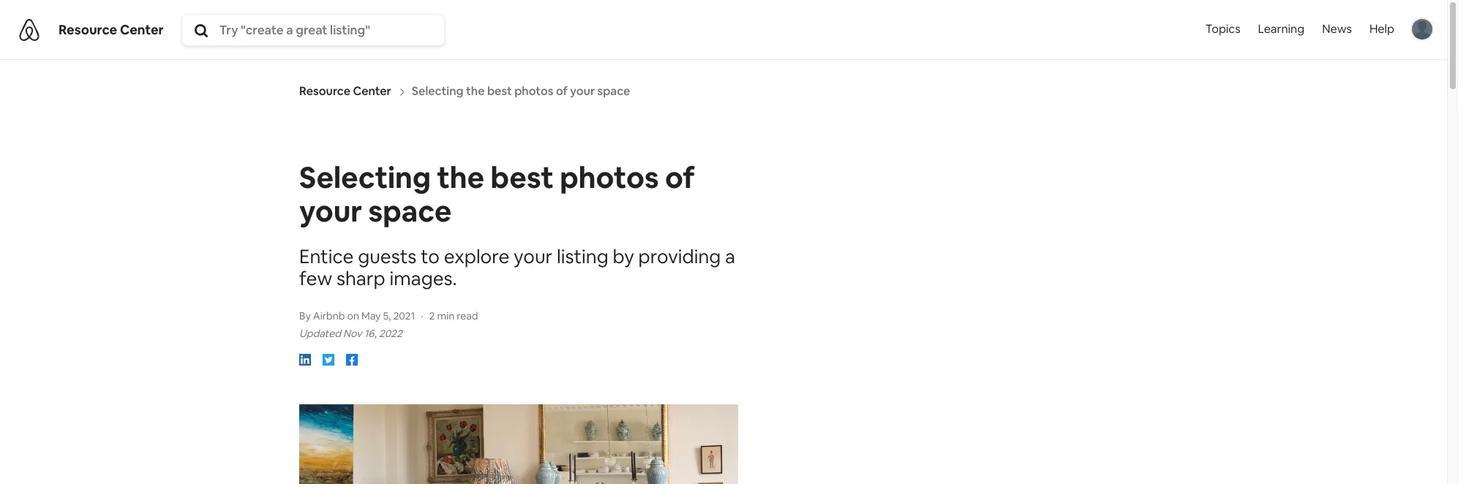 Task type: describe. For each thing, give the bounding box(es) containing it.
the
[[437, 159, 485, 197]]

5,
[[383, 310, 391, 323]]

selecting
[[299, 159, 431, 197]]

resource for resource center link to the bottom
[[299, 84, 351, 99]]

news button
[[1314, 0, 1361, 59]]

space
[[368, 193, 452, 231]]

read
[[457, 310, 478, 323]]

photos
[[560, 159, 659, 197]]

by
[[299, 310, 311, 323]]

by airbnb on may 5, 2021 · 2 min read updated nov 16, 2022
[[299, 310, 478, 341]]

images.
[[390, 267, 457, 292]]

resource center for leftmost resource center link
[[59, 21, 164, 38]]

center for leftmost resource center link
[[120, 21, 164, 38]]

2
[[429, 310, 435, 323]]

twitter image
[[323, 354, 334, 366]]

providing
[[638, 245, 721, 270]]

sharp
[[337, 267, 385, 292]]

updated
[[299, 327, 341, 341]]

min
[[437, 310, 455, 323]]

learning button
[[1250, 0, 1314, 59]]

Search text field
[[219, 22, 441, 38]]

to
[[421, 245, 440, 270]]

on
[[347, 310, 359, 323]]

learning
[[1258, 22, 1305, 37]]

your inside selecting the best photos of your space
[[299, 193, 362, 231]]

airbnb
[[313, 310, 345, 323]]

nov
[[343, 327, 362, 341]]

2021
[[393, 310, 415, 323]]

a
[[725, 245, 736, 270]]



Task type: locate. For each thing, give the bounding box(es) containing it.
0 horizontal spatial resource center
[[59, 21, 164, 38]]

topics button
[[1203, 0, 1244, 62]]

0 horizontal spatial resource
[[59, 21, 117, 38]]

0 vertical spatial resource
[[59, 21, 117, 38]]

1 vertical spatial center
[[353, 84, 391, 99]]

your
[[299, 193, 362, 231], [514, 245, 553, 270]]

1 horizontal spatial resource center
[[299, 84, 391, 99]]

facebook image
[[346, 354, 358, 366]]

0 horizontal spatial resource center link
[[59, 21, 164, 38]]

1 horizontal spatial your
[[514, 245, 553, 270]]

1 vertical spatial resource center link
[[299, 84, 391, 99]]

by
[[613, 245, 634, 270]]

guests
[[358, 245, 417, 270]]

0 horizontal spatial center
[[120, 21, 164, 38]]

0 vertical spatial resource center link
[[59, 21, 164, 38]]

0 vertical spatial resource center
[[59, 21, 164, 38]]

·
[[421, 310, 423, 323]]

resource
[[59, 21, 117, 38], [299, 84, 351, 99]]

tara's account image
[[1412, 19, 1433, 40]]

1 horizontal spatial resource center link
[[299, 84, 391, 99]]

0 vertical spatial your
[[299, 193, 362, 231]]

1 horizontal spatial center
[[353, 84, 391, 99]]

16,
[[364, 327, 377, 341]]

news
[[1322, 22, 1352, 37]]

0 vertical spatial center
[[120, 21, 164, 38]]

a dark-haired person wearing a denim jacket and jeans sits on a tan couch with a laptop in a living room with a fireplace. image
[[299, 405, 738, 484], [299, 405, 738, 484]]

may
[[362, 310, 381, 323]]

best
[[491, 159, 554, 197]]

few
[[299, 267, 332, 292]]

resource center
[[59, 21, 164, 38], [299, 84, 391, 99]]

help
[[1370, 22, 1395, 37]]

topics
[[1206, 22, 1241, 37]]

resource center link
[[59, 21, 164, 38], [299, 84, 391, 99]]

1 vertical spatial resource center
[[299, 84, 391, 99]]

your inside entice guests to explore your listing by providing a few sharp images.
[[514, 245, 553, 270]]

entice guests to explore your listing by providing a few sharp images.
[[299, 245, 736, 292]]

of
[[665, 159, 695, 197]]

your left listing
[[514, 245, 553, 270]]

resource for leftmost resource center link
[[59, 21, 117, 38]]

2022
[[379, 327, 402, 341]]

explore
[[444, 245, 510, 270]]

selecting the best photos of your space
[[299, 159, 695, 231]]

linkedin image
[[299, 354, 311, 366]]

center
[[120, 21, 164, 38], [353, 84, 391, 99]]

your up entice
[[299, 193, 362, 231]]

help link
[[1361, 0, 1404, 59]]

1 horizontal spatial resource
[[299, 84, 351, 99]]

listing
[[557, 245, 609, 270]]

0 horizontal spatial your
[[299, 193, 362, 231]]

1 vertical spatial resource
[[299, 84, 351, 99]]

center for resource center link to the bottom
[[353, 84, 391, 99]]

entice
[[299, 245, 354, 270]]

resource center for resource center link to the bottom
[[299, 84, 391, 99]]

1 vertical spatial your
[[514, 245, 553, 270]]



Task type: vqa. For each thing, say whether or not it's contained in the screenshot.
add a payout method you'll need to set up your payouts in order to get paid.
no



